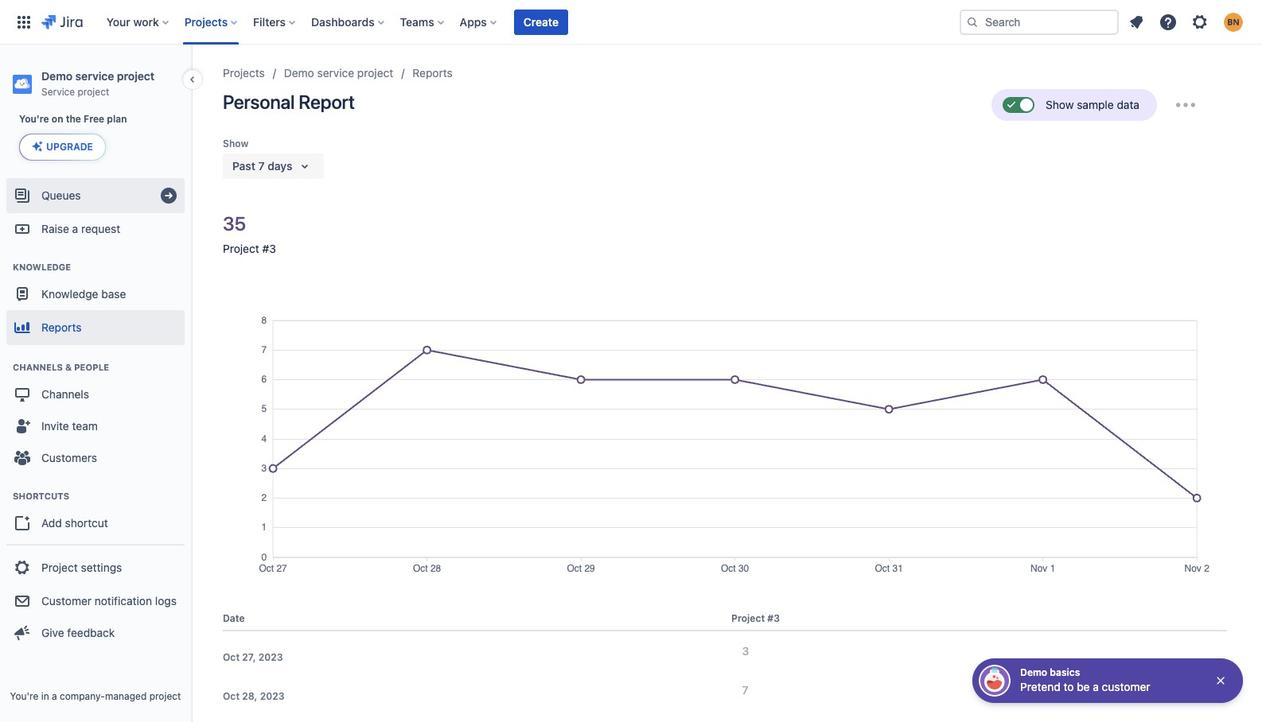 Task type: locate. For each thing, give the bounding box(es) containing it.
reports link down knowledge base
[[6, 310, 185, 345]]

1 horizontal spatial demo
[[284, 66, 314, 80]]

reports up channels & people at the bottom left of the page
[[41, 320, 82, 334]]

2 horizontal spatial demo
[[1021, 667, 1048, 679]]

date
[[223, 613, 245, 625]]

1 horizontal spatial project
[[223, 242, 259, 256]]

demo up personal report on the left top of page
[[284, 66, 314, 80]]

1 vertical spatial 2023
[[260, 691, 285, 703]]

1 vertical spatial reports link
[[6, 310, 185, 345]]

reports link
[[413, 64, 453, 83], [6, 310, 185, 345]]

2023
[[259, 652, 283, 664], [260, 691, 285, 703]]

0 horizontal spatial reports link
[[6, 310, 185, 345]]

a right in
[[52, 691, 57, 703]]

demo up pretend
[[1021, 667, 1048, 679]]

base
[[101, 287, 126, 301]]

1 vertical spatial reports
[[41, 320, 82, 334]]

personal
[[223, 91, 295, 113]]

shortcuts group
[[6, 474, 185, 544]]

search image
[[966, 16, 979, 28]]

invite
[[41, 419, 69, 433]]

knowledge
[[13, 262, 71, 272], [41, 287, 98, 301]]

channels & people group
[[6, 345, 185, 479]]

service
[[317, 66, 354, 80], [75, 69, 114, 83]]

add shortcut
[[41, 516, 108, 530]]

2023 for oct 28, 2023
[[260, 691, 285, 703]]

0 vertical spatial show
[[1046, 98, 1074, 111]]

0 horizontal spatial project
[[41, 561, 78, 574]]

channels inside channels popup button
[[41, 387, 89, 401]]

a right raise
[[72, 222, 78, 235]]

notification
[[95, 594, 152, 608]]

service up free
[[75, 69, 114, 83]]

demo for demo service project
[[284, 66, 314, 80]]

service for demo service project
[[317, 66, 354, 80]]

personal report
[[223, 91, 355, 113]]

Search field
[[960, 9, 1119, 35]]

close image
[[1215, 675, 1228, 688]]

banner
[[0, 0, 1263, 45]]

show sample data
[[1046, 98, 1140, 111]]

2023 right 27,
[[259, 652, 283, 664]]

0 horizontal spatial #3
[[262, 242, 276, 256]]

project inside '35 project #3'
[[223, 242, 259, 256]]

customers link
[[6, 443, 185, 474]]

0 vertical spatial project
[[223, 242, 259, 256]]

notifications image
[[1127, 12, 1146, 31]]

apps button
[[455, 9, 503, 35]]

#3
[[262, 242, 276, 256], [768, 613, 780, 625]]

your work button
[[102, 9, 175, 35]]

demo inside demo service project service project
[[41, 69, 73, 83]]

1 oct from the top
[[223, 652, 240, 664]]

0 vertical spatial knowledge
[[13, 262, 71, 272]]

1 vertical spatial you're
[[10, 691, 38, 703]]

knowledge left base
[[41, 287, 98, 301]]

a inside 'link'
[[72, 222, 78, 235]]

channels left &
[[13, 362, 63, 373]]

a
[[72, 222, 78, 235], [1093, 681, 1099, 694], [52, 691, 57, 703]]

knowledge base
[[41, 287, 126, 301]]

group
[[6, 174, 185, 659], [6, 544, 185, 654]]

report
[[299, 91, 355, 113]]

0 horizontal spatial service
[[75, 69, 114, 83]]

0 vertical spatial #3
[[262, 242, 276, 256]]

oct left 28,
[[223, 691, 240, 703]]

apps
[[460, 15, 487, 28]]

project
[[223, 242, 259, 256], [41, 561, 78, 574], [732, 613, 765, 625]]

you're left on
[[19, 113, 49, 125]]

oct
[[223, 652, 240, 664], [223, 691, 240, 703]]

1 vertical spatial oct
[[223, 691, 240, 703]]

data
[[1117, 98, 1140, 111]]

0 vertical spatial channels
[[13, 362, 63, 373]]

add shortcut button
[[6, 508, 185, 540]]

channels
[[13, 362, 63, 373], [41, 387, 89, 401]]

reports down "teams" dropdown button
[[413, 66, 453, 80]]

you're on the free plan
[[19, 113, 127, 125]]

filters button
[[248, 9, 302, 35]]

help image
[[1159, 12, 1178, 31]]

0 vertical spatial reports link
[[413, 64, 453, 83]]

work
[[133, 15, 159, 28]]

1 vertical spatial project
[[41, 561, 78, 574]]

reports link down "teams" dropdown button
[[413, 64, 453, 83]]

teams button
[[395, 9, 450, 35]]

projects up personal
[[223, 66, 265, 80]]

1 vertical spatial knowledge
[[41, 287, 98, 301]]

0 horizontal spatial show
[[223, 138, 249, 150]]

knowledge for knowledge
[[13, 262, 71, 272]]

1 horizontal spatial service
[[317, 66, 354, 80]]

1 horizontal spatial a
[[72, 222, 78, 235]]

give feedback
[[41, 626, 115, 640]]

1 horizontal spatial reports link
[[413, 64, 453, 83]]

customer notification logs
[[41, 594, 177, 608]]

0 vertical spatial you're
[[19, 113, 49, 125]]

1 group from the top
[[6, 174, 185, 659]]

35 project #3
[[223, 213, 276, 256]]

create
[[524, 15, 559, 28]]

2 oct from the top
[[223, 691, 240, 703]]

dashboards
[[311, 15, 375, 28]]

0 vertical spatial oct
[[223, 652, 240, 664]]

queues link
[[6, 178, 185, 213]]

1 vertical spatial #3
[[768, 613, 780, 625]]

you're
[[19, 113, 49, 125], [10, 691, 38, 703]]

show left "sample"
[[1046, 98, 1074, 111]]

demo
[[284, 66, 314, 80], [41, 69, 73, 83], [1021, 667, 1048, 679]]

give feedback button
[[6, 618, 185, 650]]

appswitcher icon image
[[14, 12, 33, 31]]

raise
[[41, 222, 69, 235]]

primary element
[[10, 0, 960, 44]]

demo basics pretend to be a customer
[[1021, 667, 1151, 694]]

demo service project link
[[284, 64, 394, 83]]

demo up service
[[41, 69, 73, 83]]

plan
[[107, 113, 127, 125]]

2 vertical spatial project
[[732, 613, 765, 625]]

project #3
[[732, 613, 780, 625]]

0 vertical spatial 2023
[[259, 652, 283, 664]]

0 vertical spatial reports
[[413, 66, 453, 80]]

projects for projects link
[[223, 66, 265, 80]]

1 horizontal spatial show
[[1046, 98, 1074, 111]]

2 horizontal spatial a
[[1093, 681, 1099, 694]]

demo inside demo basics pretend to be a customer
[[1021, 667, 1048, 679]]

1 vertical spatial show
[[223, 138, 249, 150]]

1 vertical spatial projects
[[223, 66, 265, 80]]

show up past
[[223, 138, 249, 150]]

projects right the "work"
[[184, 15, 228, 28]]

channels down &
[[41, 387, 89, 401]]

past
[[232, 159, 256, 173]]

0 horizontal spatial reports
[[41, 320, 82, 334]]

your work
[[106, 15, 159, 28]]

project
[[357, 66, 394, 80], [117, 69, 155, 83], [78, 86, 109, 98], [149, 691, 181, 703]]

service inside demo service project service project
[[75, 69, 114, 83]]

1 horizontal spatial reports
[[413, 66, 453, 80]]

in
[[41, 691, 49, 703]]

reports
[[413, 66, 453, 80], [41, 320, 82, 334]]

1 vertical spatial channels
[[41, 387, 89, 401]]

project down "dashboards" popup button
[[357, 66, 394, 80]]

projects inside popup button
[[184, 15, 228, 28]]

1 horizontal spatial #3
[[768, 613, 780, 625]]

invite team
[[41, 419, 98, 433]]

a inside demo basics pretend to be a customer
[[1093, 681, 1099, 694]]

&
[[65, 362, 72, 373]]

jira image
[[41, 12, 83, 31], [41, 12, 83, 31]]

oct 28, 2023
[[223, 691, 285, 703]]

projects
[[184, 15, 228, 28], [223, 66, 265, 80]]

logs
[[155, 594, 177, 608]]

2023 right 28,
[[260, 691, 285, 703]]

0 horizontal spatial demo
[[41, 69, 73, 83]]

to
[[1064, 681, 1074, 694]]

0 vertical spatial projects
[[184, 15, 228, 28]]

show for show sample data
[[1046, 98, 1074, 111]]

teams
[[400, 15, 434, 28]]

you're left in
[[10, 691, 38, 703]]

knowledge down raise
[[13, 262, 71, 272]]

feedback
[[67, 626, 115, 640]]

demo for demo service project service project
[[41, 69, 73, 83]]

2 horizontal spatial project
[[732, 613, 765, 625]]

a right "be"
[[1093, 681, 1099, 694]]

you're for you're in a company-managed project
[[10, 691, 38, 703]]

reports link for knowledge base link
[[6, 310, 185, 345]]

oct left 27,
[[223, 652, 240, 664]]

add
[[41, 516, 62, 530]]

service up report
[[317, 66, 354, 80]]

2 group from the top
[[6, 544, 185, 654]]

service for demo service project service project
[[75, 69, 114, 83]]



Task type: describe. For each thing, give the bounding box(es) containing it.
on
[[52, 113, 63, 125]]

shortcuts
[[13, 491, 69, 502]]

queues
[[41, 188, 81, 202]]

the
[[66, 113, 81, 125]]

channels for channels
[[41, 387, 89, 401]]

you're in a company-managed project
[[10, 691, 181, 703]]

group containing queues
[[6, 174, 185, 659]]

projects button
[[180, 9, 244, 35]]

service
[[41, 86, 75, 98]]

reports inside knowledge group
[[41, 320, 82, 334]]

channels & people
[[13, 362, 109, 373]]

your profile and settings image
[[1224, 12, 1243, 31]]

free
[[84, 113, 104, 125]]

7
[[258, 159, 265, 173]]

35
[[223, 213, 246, 235]]

27,
[[242, 652, 256, 664]]

people
[[74, 362, 109, 373]]

you're for you're on the free plan
[[19, 113, 49, 125]]

shortcut
[[65, 516, 108, 530]]

raise a request link
[[6, 213, 185, 245]]

your
[[106, 15, 130, 28]]

knowledge base link
[[6, 279, 185, 310]]

company-
[[60, 691, 105, 703]]

past 7 days
[[232, 159, 292, 173]]

project settings link
[[6, 551, 185, 586]]

project up free
[[78, 86, 109, 98]]

projects link
[[223, 64, 265, 83]]

settings
[[81, 561, 122, 574]]

demo service project
[[284, 66, 394, 80]]

sample
[[1077, 98, 1114, 111]]

customer
[[41, 594, 92, 608]]

days
[[268, 159, 292, 173]]

project for project #3
[[732, 613, 765, 625]]

banner containing your work
[[0, 0, 1263, 45]]

raise a request
[[41, 222, 120, 235]]

dashboards button
[[307, 9, 391, 35]]

2023 for oct 27, 2023
[[259, 652, 283, 664]]

invite team button
[[6, 411, 185, 443]]

oct for oct 27, 2023
[[223, 652, 240, 664]]

basics
[[1050, 667, 1081, 679]]

past 7 days button
[[223, 154, 324, 179]]

group containing project settings
[[6, 544, 185, 654]]

channels button
[[6, 379, 185, 411]]

team
[[72, 419, 98, 433]]

request
[[81, 222, 120, 235]]

channels for channels & people
[[13, 362, 63, 373]]

knowledge group
[[6, 245, 185, 350]]

upgrade
[[46, 141, 93, 153]]

0 horizontal spatial a
[[52, 691, 57, 703]]

be
[[1077, 681, 1090, 694]]

28,
[[242, 691, 257, 703]]

oct 27, 2023
[[223, 652, 283, 664]]

managed
[[105, 691, 147, 703]]

demo for demo basics pretend to be a customer
[[1021, 667, 1048, 679]]

customer
[[1102, 681, 1151, 694]]

demo service project service project
[[41, 69, 155, 98]]

give
[[41, 626, 64, 640]]

oct for oct 28, 2023
[[223, 691, 240, 703]]

reports link for demo service project link
[[413, 64, 453, 83]]

pretend
[[1021, 681, 1061, 694]]

settings image
[[1191, 12, 1210, 31]]

filters
[[253, 15, 286, 28]]

upgrade button
[[20, 135, 105, 160]]

show for show
[[223, 138, 249, 150]]

projects for projects popup button on the left of the page
[[184, 15, 228, 28]]

project settings
[[41, 561, 122, 574]]

project right managed
[[149, 691, 181, 703]]

project up plan
[[117, 69, 155, 83]]

customer notification logs link
[[6, 586, 185, 618]]

knowledge for knowledge base
[[41, 287, 98, 301]]

create button
[[514, 9, 568, 35]]

project for project settings
[[41, 561, 78, 574]]

#3 inside '35 project #3'
[[262, 242, 276, 256]]

customers
[[41, 451, 97, 465]]



Task type: vqa. For each thing, say whether or not it's contained in the screenshot.
rightmost the "customers."
no



